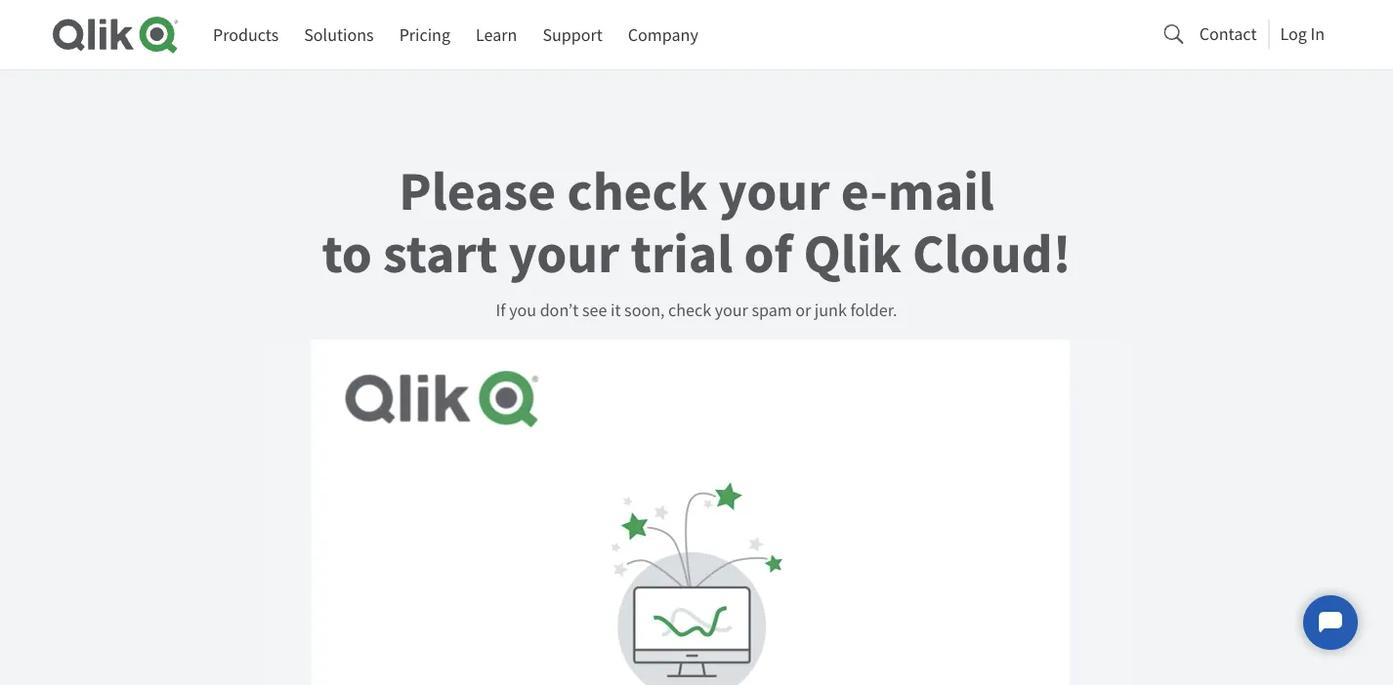 Task type: describe. For each thing, give the bounding box(es) containing it.
start
[[383, 217, 498, 291]]

qlik main element
[[213, 16, 1341, 53]]

menu bar inside the 'qlik main' element
[[213, 17, 699, 53]]

please check your e-mail
[[399, 155, 994, 228]]

log
[[1281, 23, 1307, 45]]

company link
[[628, 17, 699, 53]]

if
[[496, 300, 506, 322]]

learn link
[[476, 17, 517, 53]]

see
[[582, 300, 607, 322]]

qlik
[[804, 217, 902, 291]]

your for check
[[719, 155, 830, 228]]

or
[[796, 300, 811, 322]]

solutions
[[304, 23, 374, 46]]

please
[[399, 155, 556, 228]]

trial
[[631, 217, 733, 291]]

company
[[628, 23, 699, 46]]

cloud!
[[913, 217, 1072, 291]]

mail
[[888, 155, 994, 228]]

in
[[1311, 23, 1325, 45]]

pricing
[[399, 23, 451, 46]]

log in link
[[1281, 17, 1325, 50]]

learn
[[476, 23, 517, 46]]

folder.
[[851, 300, 897, 322]]

spam
[[752, 300, 792, 322]]

products
[[213, 23, 279, 46]]



Task type: vqa. For each thing, say whether or not it's contained in the screenshot.
'JUNK'
yes



Task type: locate. For each thing, give the bounding box(es) containing it.
menu bar containing products
[[213, 17, 699, 53]]

if you don't see it soon, check your spam or junk folder.
[[496, 300, 897, 322]]

support link
[[543, 17, 603, 53]]

soon,
[[624, 300, 665, 322]]

to start your trial of qlik cloud!
[[322, 217, 1072, 291]]

junk
[[815, 300, 847, 322]]

check
[[567, 155, 708, 228], [668, 300, 711, 322]]

products link
[[213, 17, 279, 53]]

your left spam
[[715, 300, 748, 322]]

of
[[744, 217, 793, 291]]

pricing link
[[399, 17, 451, 53]]

contact
[[1200, 23, 1257, 45]]

to
[[322, 217, 372, 291]]

your up don't
[[509, 217, 620, 291]]

your left the e-
[[719, 155, 830, 228]]

log in
[[1281, 23, 1325, 45]]

don't
[[540, 300, 579, 322]]

it
[[611, 300, 621, 322]]

support
[[543, 23, 603, 46]]

go to the home page. image
[[53, 16, 178, 54]]

your for start
[[509, 217, 620, 291]]

your
[[719, 155, 830, 228], [509, 217, 620, 291], [715, 300, 748, 322]]

1 vertical spatial check
[[668, 300, 711, 322]]

contact link
[[1200, 17, 1257, 50]]

0 vertical spatial check
[[567, 155, 708, 228]]

you
[[509, 300, 537, 322]]

solutions link
[[304, 17, 374, 53]]

e-
[[841, 155, 888, 228]]

menu bar
[[213, 17, 699, 53]]



